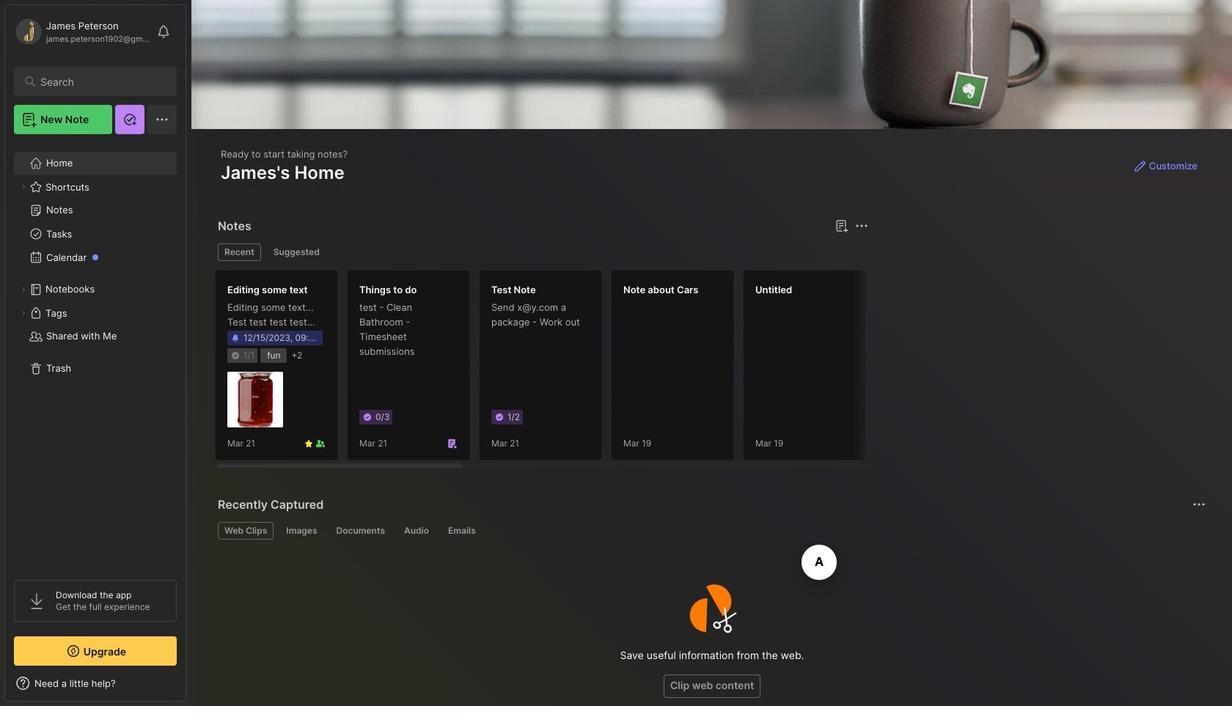 Task type: describe. For each thing, give the bounding box(es) containing it.
more actions image for the topmost more actions field
[[853, 217, 871, 235]]

thumbnail image
[[227, 372, 283, 428]]

Search text field
[[40, 75, 164, 89]]

main element
[[0, 0, 191, 707]]

1 tab list from the top
[[218, 244, 866, 261]]

Account field
[[14, 17, 150, 46]]

expand notebooks image
[[19, 285, 28, 294]]



Task type: locate. For each thing, give the bounding box(es) containing it.
More actions field
[[852, 216, 872, 236], [1189, 495, 1210, 515]]

1 horizontal spatial more actions field
[[1189, 495, 1210, 515]]

more actions image for the bottommost more actions field
[[1191, 496, 1208, 514]]

1 vertical spatial more actions image
[[1191, 496, 1208, 514]]

1 horizontal spatial more actions image
[[1191, 496, 1208, 514]]

click to collapse image
[[185, 679, 196, 697]]

2 tab list from the top
[[218, 522, 1204, 540]]

0 vertical spatial more actions field
[[852, 216, 872, 236]]

0 horizontal spatial more actions field
[[852, 216, 872, 236]]

1 vertical spatial more actions field
[[1189, 495, 1210, 515]]

0 horizontal spatial more actions image
[[853, 217, 871, 235]]

tab list
[[218, 244, 866, 261], [218, 522, 1204, 540]]

None search field
[[40, 73, 164, 90]]

tree
[[5, 143, 186, 567]]

0 vertical spatial more actions image
[[853, 217, 871, 235]]

none search field inside main element
[[40, 73, 164, 90]]

0 vertical spatial tab list
[[218, 244, 866, 261]]

WHAT'S NEW field
[[5, 672, 186, 696]]

row group
[[215, 270, 1233, 470]]

tree inside main element
[[5, 143, 186, 567]]

1 vertical spatial tab list
[[218, 522, 1204, 540]]

more actions image
[[853, 217, 871, 235], [1191, 496, 1208, 514]]

expand tags image
[[19, 309, 28, 318]]

tab
[[218, 244, 261, 261], [267, 244, 326, 261], [218, 522, 274, 540], [280, 522, 324, 540], [330, 522, 392, 540], [398, 522, 436, 540], [442, 522, 483, 540]]



Task type: vqa. For each thing, say whether or not it's contained in the screenshot.
the Expand Notebooks image
yes



